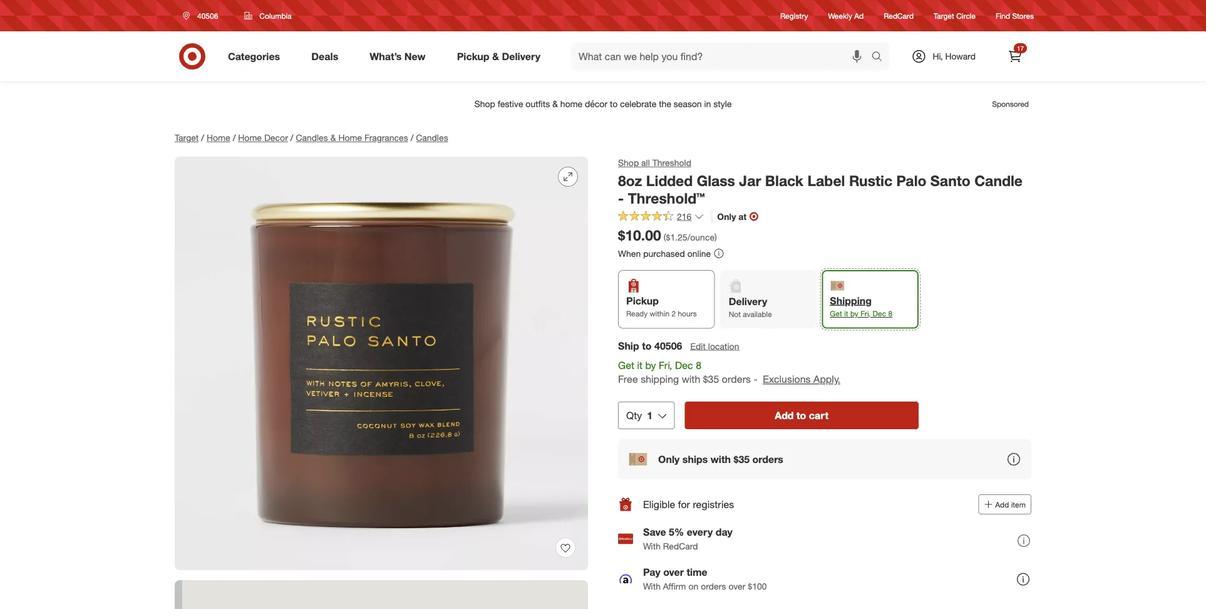 Task type: vqa. For each thing, say whether or not it's contained in the screenshot.
SET in Fisher-Price Tambourine & Maracas Gift Set
no



Task type: locate. For each thing, give the bounding box(es) containing it.
1 vertical spatial with
[[711, 453, 731, 465]]

0 vertical spatial over
[[664, 566, 684, 578]]

with right ships
[[711, 453, 731, 465]]

1 horizontal spatial with
[[711, 453, 731, 465]]

pickup & delivery link
[[447, 43, 556, 70]]

1 horizontal spatial delivery
[[729, 295, 768, 307]]

threshold™
[[628, 190, 705, 207]]

target left circle
[[934, 11, 955, 20]]

add left cart
[[775, 409, 794, 421]]

)
[[715, 232, 717, 243]]

0 vertical spatial -
[[618, 190, 624, 207]]

shop all threshold 8oz lidded glass jar black label rustic palo santo candle - threshold™
[[618, 157, 1023, 207]]

0 vertical spatial pickup
[[457, 50, 490, 62]]

$35 right ships
[[734, 453, 750, 465]]

only inside button
[[659, 453, 680, 465]]

pickup inside "link"
[[457, 50, 490, 62]]

pickup right new
[[457, 50, 490, 62]]

216 link
[[618, 210, 705, 225]]

1 horizontal spatial home
[[238, 132, 262, 143]]

orders inside pay over time with affirm on orders over $100
[[701, 581, 727, 592]]

0 horizontal spatial to
[[642, 340, 652, 352]]

1 vertical spatial -
[[754, 373, 758, 385]]

candles right fragrances
[[416, 132, 448, 143]]

1 vertical spatial target
[[175, 132, 199, 143]]

when purchased online
[[618, 248, 711, 259]]

candle
[[975, 172, 1023, 189]]

1 horizontal spatial to
[[797, 409, 807, 421]]

0 vertical spatial 40506
[[197, 11, 218, 20]]

palo
[[897, 172, 927, 189]]

only for only at
[[718, 211, 737, 222]]

/ left home link
[[201, 132, 204, 143]]

0 vertical spatial $35
[[703, 373, 720, 385]]

0 vertical spatial fri,
[[861, 309, 871, 318]]

only for only ships with $35 orders
[[659, 453, 680, 465]]

1 vertical spatial fri,
[[659, 359, 673, 371]]

advertisement region
[[165, 89, 1042, 119]]

jar
[[740, 172, 762, 189]]

add to cart button
[[685, 402, 919, 429]]

0 horizontal spatial candles
[[296, 132, 328, 143]]

8oz lidded glass jar black label rustic palo santo candle - threshold&#8482;, 1 of 5 image
[[175, 157, 588, 570]]

40506 left columbia dropdown button
[[197, 11, 218, 20]]

0 vertical spatial redcard
[[884, 11, 914, 20]]

0 horizontal spatial with
[[682, 373, 701, 385]]

2 with from the top
[[644, 581, 661, 592]]

0 horizontal spatial 8
[[696, 359, 702, 371]]

orders inside get it by fri, dec 8 free shipping with $35 orders - exclusions apply.
[[722, 373, 751, 385]]

$35
[[703, 373, 720, 385], [734, 453, 750, 465]]

2 horizontal spatial home
[[339, 132, 362, 143]]

target circle link
[[934, 10, 976, 21]]

1 vertical spatial dec
[[675, 359, 693, 371]]

what's new link
[[359, 43, 442, 70]]

40506 left edit
[[655, 340, 683, 352]]

delivery
[[502, 50, 541, 62], [729, 295, 768, 307]]

1 vertical spatial add
[[996, 500, 1010, 509]]

$10.00
[[618, 227, 662, 244]]

orders down add to cart button
[[753, 453, 784, 465]]

within
[[650, 309, 670, 318]]

0 horizontal spatial get
[[618, 359, 635, 371]]

0 vertical spatial only
[[718, 211, 737, 222]]

1 vertical spatial 8
[[696, 359, 702, 371]]

0 horizontal spatial home
[[207, 132, 230, 143]]

1 horizontal spatial only
[[718, 211, 737, 222]]

1 horizontal spatial 8
[[889, 309, 893, 318]]

1 vertical spatial over
[[729, 581, 746, 592]]

it up free
[[638, 359, 643, 371]]

candles
[[296, 132, 328, 143], [416, 132, 448, 143]]

0 horizontal spatial $35
[[703, 373, 720, 385]]

orders inside button
[[753, 453, 784, 465]]

fri, down shipping
[[861, 309, 871, 318]]

by up shipping
[[646, 359, 656, 371]]

1 vertical spatial &
[[331, 132, 336, 143]]

location
[[709, 340, 740, 351]]

fri,
[[861, 309, 871, 318], [659, 359, 673, 371]]

1 vertical spatial delivery
[[729, 295, 768, 307]]

0 vertical spatial with
[[682, 373, 701, 385]]

1 horizontal spatial redcard
[[884, 11, 914, 20]]

1 horizontal spatial over
[[729, 581, 746, 592]]

with down pay
[[644, 581, 661, 592]]

1 vertical spatial only
[[659, 453, 680, 465]]

0 horizontal spatial by
[[646, 359, 656, 371]]

save
[[644, 526, 666, 538]]

deals
[[312, 50, 339, 62]]

0 horizontal spatial dec
[[675, 359, 693, 371]]

label
[[808, 172, 846, 189]]

1 vertical spatial it
[[638, 359, 643, 371]]

with inside pay over time with affirm on orders over $100
[[644, 581, 661, 592]]

8 inside get it by fri, dec 8 free shipping with $35 orders - exclusions apply.
[[696, 359, 702, 371]]

1 horizontal spatial get
[[830, 309, 843, 318]]

glass
[[697, 172, 736, 189]]

1 vertical spatial with
[[644, 581, 661, 592]]

1 vertical spatial orders
[[753, 453, 784, 465]]

ad
[[855, 11, 864, 20]]

5%
[[669, 526, 684, 538]]

over up affirm
[[664, 566, 684, 578]]

0 horizontal spatial it
[[638, 359, 643, 371]]

0 vertical spatial 8
[[889, 309, 893, 318]]

by down shipping
[[851, 309, 859, 318]]

shop
[[618, 157, 639, 168]]

0 horizontal spatial delivery
[[502, 50, 541, 62]]

black
[[766, 172, 804, 189]]

0 horizontal spatial pickup
[[457, 50, 490, 62]]

add to cart
[[775, 409, 829, 421]]

pickup inside pickup ready within 2 hours
[[627, 295, 659, 307]]

0 horizontal spatial over
[[664, 566, 684, 578]]

1 horizontal spatial pickup
[[627, 295, 659, 307]]

/ right home link
[[233, 132, 236, 143]]

with right shipping
[[682, 373, 701, 385]]

1 horizontal spatial fri,
[[861, 309, 871, 318]]

over left $100
[[729, 581, 746, 592]]

0 vertical spatial by
[[851, 309, 859, 318]]

0 vertical spatial get
[[830, 309, 843, 318]]

$35 down edit location button
[[703, 373, 720, 385]]

get down shipping
[[830, 309, 843, 318]]

exclusions
[[763, 373, 811, 385]]

add left the item
[[996, 500, 1010, 509]]

candles right decor
[[296, 132, 328, 143]]

it
[[845, 309, 849, 318], [638, 359, 643, 371]]

4 / from the left
[[411, 132, 414, 143]]

eligible
[[644, 498, 676, 510]]

pickup
[[457, 50, 490, 62], [627, 295, 659, 307]]

1 vertical spatial redcard
[[663, 540, 698, 551]]

target link
[[175, 132, 199, 143]]

1 horizontal spatial 40506
[[655, 340, 683, 352]]

home left decor
[[238, 132, 262, 143]]

get
[[830, 309, 843, 318], [618, 359, 635, 371]]

1 vertical spatial get
[[618, 359, 635, 371]]

- left exclusions
[[754, 373, 758, 385]]

0 vertical spatial to
[[642, 340, 652, 352]]

0 horizontal spatial add
[[775, 409, 794, 421]]

- inside shop all threshold 8oz lidded glass jar black label rustic palo santo candle - threshold™
[[618, 190, 624, 207]]

0 vertical spatial target
[[934, 11, 955, 20]]

- inside get it by fri, dec 8 free shipping with $35 orders - exclusions apply.
[[754, 373, 758, 385]]

categories link
[[217, 43, 296, 70]]

0 vertical spatial delivery
[[502, 50, 541, 62]]

pickup ready within 2 hours
[[627, 295, 697, 318]]

/ left the candles link
[[411, 132, 414, 143]]

1 vertical spatial by
[[646, 359, 656, 371]]

pay over time with affirm on orders over $100
[[644, 566, 767, 592]]

2 vertical spatial orders
[[701, 581, 727, 592]]

only
[[718, 211, 737, 222], [659, 453, 680, 465]]

threshold
[[653, 157, 692, 168]]

redcard link
[[884, 10, 914, 21]]

shipping
[[641, 373, 679, 385]]

only left ships
[[659, 453, 680, 465]]

0 horizontal spatial only
[[659, 453, 680, 465]]

with inside button
[[711, 453, 731, 465]]

target circle
[[934, 11, 976, 20]]

0 horizontal spatial &
[[331, 132, 336, 143]]

& inside pickup & delivery "link"
[[492, 50, 499, 62]]

0 horizontal spatial 40506
[[197, 11, 218, 20]]

$35 inside get it by fri, dec 8 free shipping with $35 orders - exclusions apply.
[[703, 373, 720, 385]]

home left fragrances
[[339, 132, 362, 143]]

0 horizontal spatial target
[[175, 132, 199, 143]]

/ right decor
[[291, 132, 294, 143]]

to
[[642, 340, 652, 352], [797, 409, 807, 421]]

0 vertical spatial dec
[[873, 309, 887, 318]]

to left cart
[[797, 409, 807, 421]]

by inside get it by fri, dec 8 free shipping with $35 orders - exclusions apply.
[[646, 359, 656, 371]]

- down 8oz on the top of page
[[618, 190, 624, 207]]

get up free
[[618, 359, 635, 371]]

with inside get it by fri, dec 8 free shipping with $35 orders - exclusions apply.
[[682, 373, 701, 385]]

redcard down the 5%
[[663, 540, 698, 551]]

1 vertical spatial pickup
[[627, 295, 659, 307]]

with inside save 5% every day with redcard
[[644, 540, 661, 551]]

1 horizontal spatial target
[[934, 11, 955, 20]]

0 vertical spatial &
[[492, 50, 499, 62]]

save 5% every day with redcard
[[644, 526, 733, 551]]

home right target link
[[207, 132, 230, 143]]

&
[[492, 50, 499, 62], [331, 132, 336, 143]]

redcard
[[884, 11, 914, 20], [663, 540, 698, 551]]

orders
[[722, 373, 751, 385], [753, 453, 784, 465], [701, 581, 727, 592]]

with down save
[[644, 540, 661, 551]]

categories
[[228, 50, 280, 62]]

1 / from the left
[[201, 132, 204, 143]]

only left at
[[718, 211, 737, 222]]

0 horizontal spatial -
[[618, 190, 624, 207]]

0 vertical spatial it
[[845, 309, 849, 318]]

40506
[[197, 11, 218, 20], [655, 340, 683, 352]]

get it by fri, dec 8 free shipping with $35 orders - exclusions apply.
[[618, 359, 841, 385]]

add item
[[996, 500, 1026, 509]]

0 vertical spatial orders
[[722, 373, 751, 385]]

1 with from the top
[[644, 540, 661, 551]]

to right ship
[[642, 340, 652, 352]]

add inside button
[[996, 500, 1010, 509]]

1 horizontal spatial by
[[851, 309, 859, 318]]

fri, inside get it by fri, dec 8 free shipping with $35 orders - exclusions apply.
[[659, 359, 673, 371]]

target
[[934, 11, 955, 20], [175, 132, 199, 143]]

it inside shipping get it by fri, dec 8
[[845, 309, 849, 318]]

add inside button
[[775, 409, 794, 421]]

home
[[207, 132, 230, 143], [238, 132, 262, 143], [339, 132, 362, 143]]

find
[[996, 11, 1011, 20]]

orders down location
[[722, 373, 751, 385]]

orders right on at the right bottom
[[701, 581, 727, 592]]

delivery inside delivery not available
[[729, 295, 768, 307]]

find stores link
[[996, 10, 1034, 21]]

1 vertical spatial to
[[797, 409, 807, 421]]

0 vertical spatial with
[[644, 540, 661, 551]]

redcard inside save 5% every day with redcard
[[663, 540, 698, 551]]

fri, up shipping
[[659, 359, 673, 371]]

target left home link
[[175, 132, 199, 143]]

with
[[644, 540, 661, 551], [644, 581, 661, 592]]

pickup up ready
[[627, 295, 659, 307]]

to inside button
[[797, 409, 807, 421]]

0 vertical spatial add
[[775, 409, 794, 421]]

1 vertical spatial $35
[[734, 453, 750, 465]]

1 horizontal spatial &
[[492, 50, 499, 62]]

pay
[[644, 566, 661, 578]]

0 horizontal spatial fri,
[[659, 359, 673, 371]]

40506 button
[[175, 4, 231, 27]]

redcard right ad
[[884, 11, 914, 20]]

1 horizontal spatial $35
[[734, 453, 750, 465]]

0 horizontal spatial redcard
[[663, 540, 698, 551]]

1 horizontal spatial it
[[845, 309, 849, 318]]

1 horizontal spatial -
[[754, 373, 758, 385]]

candles & home fragrances link
[[296, 132, 408, 143]]

it down shipping
[[845, 309, 849, 318]]

1 horizontal spatial add
[[996, 500, 1010, 509]]

howard
[[946, 51, 976, 62]]

/
[[201, 132, 204, 143], [233, 132, 236, 143], [291, 132, 294, 143], [411, 132, 414, 143]]

1 horizontal spatial dec
[[873, 309, 887, 318]]

circle
[[957, 11, 976, 20]]

by
[[851, 309, 859, 318], [646, 359, 656, 371]]

1 horizontal spatial candles
[[416, 132, 448, 143]]

17 link
[[1002, 43, 1029, 70]]

target for target / home / home decor / candles & home fragrances / candles
[[175, 132, 199, 143]]



Task type: describe. For each thing, give the bounding box(es) containing it.
qty
[[627, 409, 642, 421]]

only ships with $35 orders button
[[618, 439, 1032, 479]]

for
[[679, 498, 690, 510]]

every
[[687, 526, 713, 538]]

what's
[[370, 50, 402, 62]]

1 home from the left
[[207, 132, 230, 143]]

columbia
[[260, 11, 292, 20]]

home link
[[207, 132, 230, 143]]

on
[[689, 581, 699, 592]]

hi,
[[933, 51, 943, 62]]

/ounce
[[688, 232, 715, 243]]

$1.25
[[666, 232, 688, 243]]

search
[[866, 51, 896, 64]]

pickup for ready
[[627, 295, 659, 307]]

$35 inside only ships with $35 orders button
[[734, 453, 750, 465]]

qty 1
[[627, 409, 653, 421]]

only ships with $35 orders
[[659, 453, 784, 465]]

decor
[[264, 132, 288, 143]]

$10.00 ( $1.25 /ounce )
[[618, 227, 717, 244]]

8 inside shipping get it by fri, dec 8
[[889, 309, 893, 318]]

at
[[739, 211, 747, 222]]

exclusions apply. link
[[763, 373, 841, 385]]

what's new
[[370, 50, 426, 62]]

fragrances
[[365, 132, 408, 143]]

add for add item
[[996, 500, 1010, 509]]

1
[[647, 409, 653, 421]]

free
[[618, 373, 638, 385]]

by inside shipping get it by fri, dec 8
[[851, 309, 859, 318]]

fri, inside shipping get it by fri, dec 8
[[861, 309, 871, 318]]

cart
[[809, 409, 829, 421]]

when
[[618, 248, 641, 259]]

search button
[[866, 43, 896, 73]]

ready
[[627, 309, 648, 318]]

$100
[[748, 581, 767, 592]]

day
[[716, 526, 733, 538]]

apply.
[[814, 373, 841, 385]]

santo
[[931, 172, 971, 189]]

new
[[405, 50, 426, 62]]

weekly ad link
[[829, 10, 864, 21]]

online
[[688, 248, 711, 259]]

it inside get it by fri, dec 8 free shipping with $35 orders - exclusions apply.
[[638, 359, 643, 371]]

2
[[672, 309, 676, 318]]

not
[[729, 310, 741, 319]]

(
[[664, 232, 666, 243]]

all
[[642, 157, 650, 168]]

40506 inside dropdown button
[[197, 11, 218, 20]]

registry
[[781, 11, 809, 20]]

shipping get it by fri, dec 8
[[830, 295, 893, 318]]

target for target circle
[[934, 11, 955, 20]]

to for add
[[797, 409, 807, 421]]

hours
[[678, 309, 697, 318]]

purchased
[[644, 248, 685, 259]]

1 candles from the left
[[296, 132, 328, 143]]

item
[[1012, 500, 1026, 509]]

3 / from the left
[[291, 132, 294, 143]]

pickup & delivery
[[457, 50, 541, 62]]

ships
[[683, 453, 708, 465]]

only at
[[718, 211, 747, 222]]

add for add to cart
[[775, 409, 794, 421]]

2 / from the left
[[233, 132, 236, 143]]

candles link
[[416, 132, 448, 143]]

weekly ad
[[829, 11, 864, 20]]

shipping
[[830, 295, 872, 307]]

17
[[1018, 44, 1024, 52]]

image gallery element
[[175, 157, 588, 609]]

target / home / home decor / candles & home fragrances / candles
[[175, 132, 448, 143]]

add item button
[[979, 494, 1032, 514]]

ship to 40506
[[618, 340, 683, 352]]

2 candles from the left
[[416, 132, 448, 143]]

ship
[[618, 340, 640, 352]]

affirm
[[663, 581, 686, 592]]

pickup for &
[[457, 50, 490, 62]]

get inside shipping get it by fri, dec 8
[[830, 309, 843, 318]]

hi, howard
[[933, 51, 976, 62]]

dec inside get it by fri, dec 8 free shipping with $35 orders - exclusions apply.
[[675, 359, 693, 371]]

dec inside shipping get it by fri, dec 8
[[873, 309, 887, 318]]

3 home from the left
[[339, 132, 362, 143]]

time
[[687, 566, 708, 578]]

lidded
[[647, 172, 693, 189]]

get inside get it by fri, dec 8 free shipping with $35 orders - exclusions apply.
[[618, 359, 635, 371]]

delivery not available
[[729, 295, 772, 319]]

edit
[[691, 340, 706, 351]]

1 vertical spatial 40506
[[655, 340, 683, 352]]

registry link
[[781, 10, 809, 21]]

find stores
[[996, 11, 1034, 20]]

to for ship
[[642, 340, 652, 352]]

weekly
[[829, 11, 853, 20]]

delivery inside pickup & delivery "link"
[[502, 50, 541, 62]]

eligible for registries
[[644, 498, 735, 510]]

registries
[[693, 498, 735, 510]]

8oz
[[618, 172, 643, 189]]

edit location
[[691, 340, 740, 351]]

2 home from the left
[[238, 132, 262, 143]]

What can we help you find? suggestions appear below search field
[[571, 43, 875, 70]]



